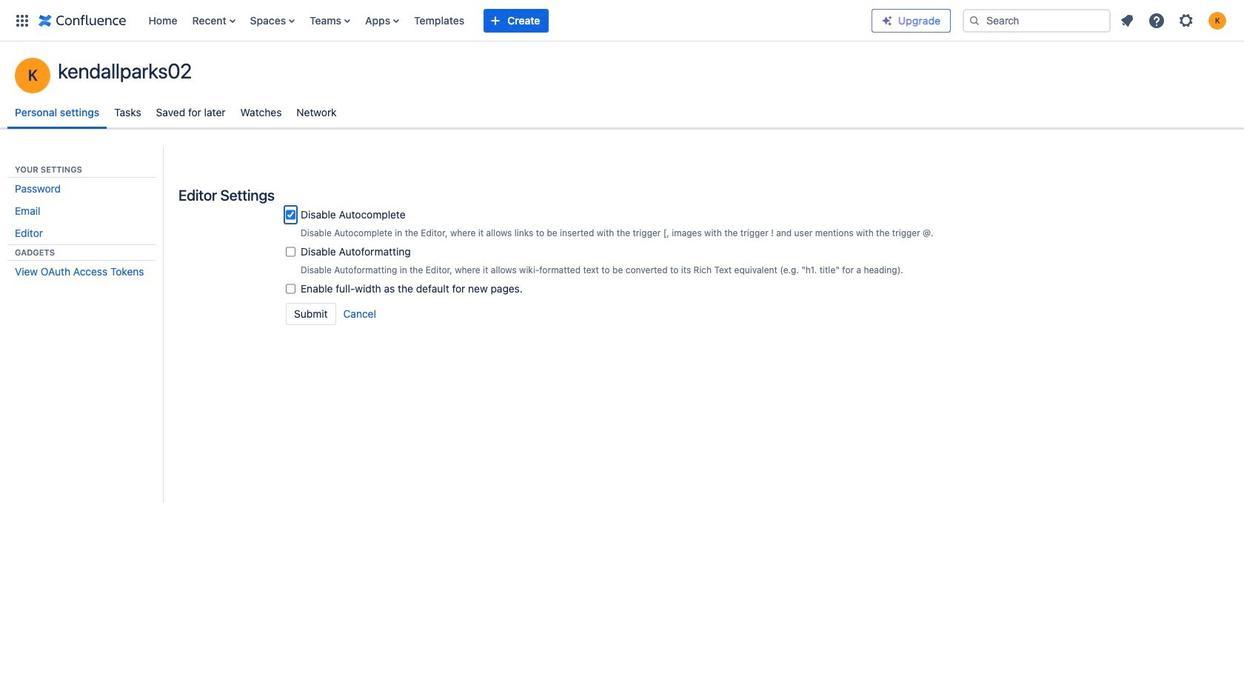 Task type: locate. For each thing, give the bounding box(es) containing it.
global element
[[9, 0, 872, 41]]

0 horizontal spatial list
[[141, 0, 872, 41]]

None search field
[[963, 9, 1111, 32]]

list for premium 'icon'
[[1114, 7, 1236, 34]]

appswitcher icon image
[[13, 11, 31, 29]]

list
[[141, 0, 872, 41], [1114, 7, 1236, 34]]

banner
[[0, 0, 1245, 41]]

Search field
[[963, 9, 1111, 32]]

None checkbox
[[286, 207, 296, 222]]

None submit
[[286, 303, 336, 325], [343, 303, 377, 325], [286, 303, 336, 325], [343, 303, 377, 325]]

confluence image
[[39, 11, 126, 29], [39, 11, 126, 29]]

None checkbox
[[286, 245, 296, 259], [286, 282, 296, 296], [286, 245, 296, 259], [286, 282, 296, 296]]

1 horizontal spatial list
[[1114, 7, 1236, 34]]

user icon: kendallparks02 image
[[15, 58, 50, 93]]

premium image
[[882, 14, 894, 26]]



Task type: describe. For each thing, give the bounding box(es) containing it.
settings icon image
[[1178, 11, 1196, 29]]

help icon image
[[1149, 11, 1166, 29]]

list for appswitcher icon
[[141, 0, 872, 41]]

search image
[[969, 14, 981, 26]]

your profile and preferences image
[[1209, 11, 1227, 29]]

notification icon image
[[1119, 11, 1137, 29]]



Task type: vqa. For each thing, say whether or not it's contained in the screenshot.
list
yes



